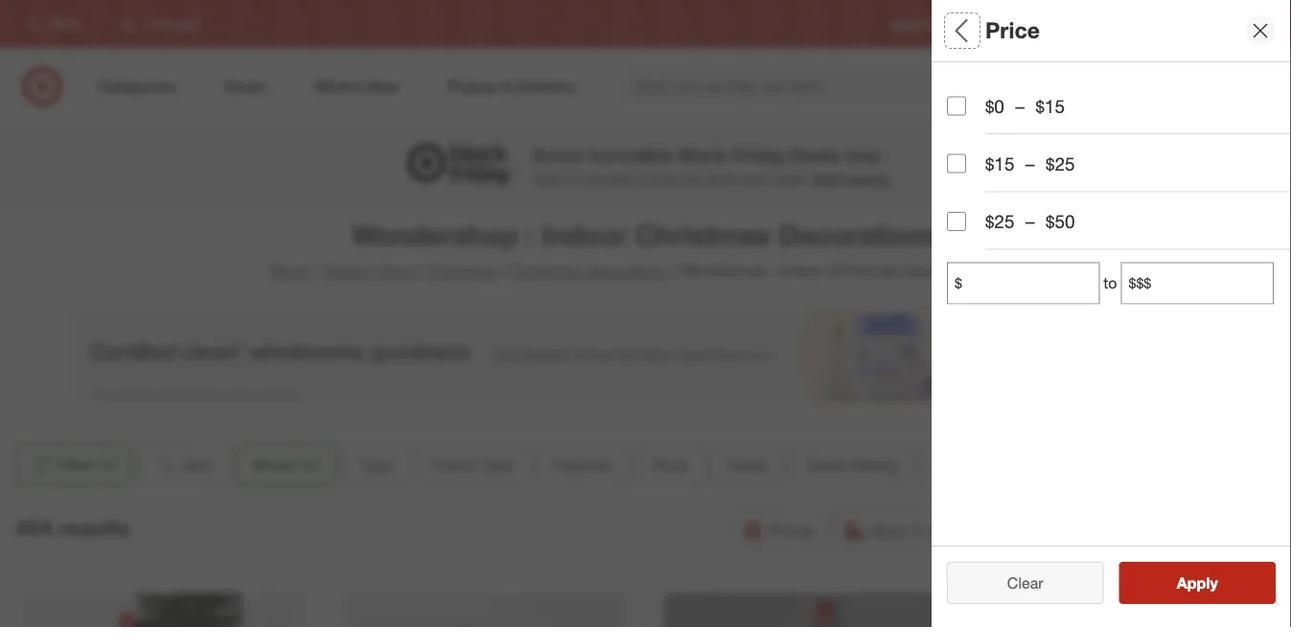 Task type: describe. For each thing, give the bounding box(es) containing it.
brand (1)
[[253, 456, 319, 474]]

0 vertical spatial $15
[[1036, 95, 1066, 117]]

on
[[566, 170, 581, 187]]

price inside dialog
[[986, 17, 1041, 44]]

$50
[[1046, 210, 1076, 232]]

all
[[1039, 574, 1054, 592]]

1 horizontal spatial features button
[[948, 264, 1292, 331]]

holiday
[[323, 261, 374, 280]]

save
[[533, 170, 563, 187]]

to
[[1104, 274, 1118, 293]]

1 vertical spatial $25
[[986, 210, 1015, 232]]

shop inside button
[[871, 521, 907, 540]]

target
[[268, 261, 310, 280]]

all
[[948, 17, 974, 44]]

$0  –  $15 checkbox
[[948, 96, 967, 116]]

(454)
[[990, 261, 1024, 280]]

clear all
[[998, 574, 1054, 592]]

all filters
[[948, 17, 1040, 44]]

frame inside all filters dialog
[[948, 216, 1002, 238]]

2 vertical spatial wondershop
[[680, 261, 767, 280]]

find
[[651, 170, 673, 187]]

see results
[[1158, 574, 1239, 592]]

1 vertical spatial features
[[554, 456, 613, 474]]

What can we help you find? suggestions appear below search field
[[623, 65, 1049, 107]]

store
[[928, 521, 962, 540]]

holiday shop link
[[323, 261, 415, 280]]

score incredible black friday deals now save on top gifts & find new deals each week. start saving
[[533, 144, 890, 187]]

stores
[[1247, 17, 1280, 31]]

find
[[1222, 17, 1244, 31]]

new
[[677, 170, 702, 187]]

1 horizontal spatial $25
[[1046, 153, 1076, 175]]

0 horizontal spatial frame type
[[434, 456, 514, 474]]

price button
[[637, 444, 705, 486]]

shop in store button
[[835, 509, 975, 552]]

see
[[1158, 574, 1185, 592]]

filter (1)
[[58, 456, 117, 474]]

gifts
[[609, 170, 635, 187]]

all filters dialog
[[932, 0, 1292, 627]]

search button
[[1036, 65, 1082, 111]]

now
[[845, 144, 881, 166]]

clear all button
[[948, 562, 1104, 604]]

advertisement region
[[70, 309, 1221, 405]]

2 / from the left
[[419, 261, 424, 280]]

3 / from the left
[[501, 261, 506, 280]]

christmas decorations link
[[510, 261, 667, 280]]

filter
[[58, 456, 95, 474]]

christmas right holiday shop link
[[428, 261, 497, 280]]

deals button
[[712, 444, 783, 486]]

3
[[1260, 68, 1265, 80]]

weekly ad
[[965, 17, 1020, 31]]

0 horizontal spatial wondershop
[[352, 218, 519, 252]]

1 vertical spatial frame
[[434, 456, 477, 474]]

guest rating button
[[791, 444, 913, 486]]

filter (1) button
[[15, 444, 132, 486]]

christmas down "new" on the right top of page
[[635, 218, 771, 252]]

1 vertical spatial indoor
[[780, 261, 825, 280]]

brand wondershop
[[948, 143, 1024, 184]]

apply
[[1178, 574, 1219, 592]]

brand for brand (1)
[[253, 456, 297, 474]]

apply button
[[1120, 562, 1277, 604]]

results for 454 results
[[58, 515, 130, 542]]

3 link
[[1231, 65, 1273, 107]]

results for see results
[[1189, 574, 1239, 592]]

each
[[741, 170, 771, 187]]

decorations down saving
[[779, 218, 940, 252]]

weekly
[[965, 17, 1002, 31]]

christmas link
[[428, 261, 497, 280]]



Task type: locate. For each thing, give the bounding box(es) containing it.
frame type
[[948, 216, 1048, 238], [434, 456, 514, 474]]

deals up start
[[791, 144, 840, 166]]

clear inside button
[[998, 574, 1035, 592]]

0 vertical spatial indoor
[[542, 218, 628, 252]]

results right 454
[[58, 515, 130, 542]]

frame type inside all filters dialog
[[948, 216, 1048, 238]]

price inside button
[[653, 456, 688, 474]]

/ right christmas decorations link at the top
[[671, 261, 676, 280]]

wondershop : indoor christmas decorations target / holiday shop / christmas / christmas decorations / wondershop : indoor christmas decorations (454)
[[268, 218, 1024, 280]]

indoor up christmas decorations link at the top
[[542, 218, 628, 252]]

/ right christmas "link"
[[501, 261, 506, 280]]

wondershop down deals
[[680, 261, 767, 280]]

score
[[533, 144, 584, 166]]

black
[[679, 144, 728, 166]]

0 vertical spatial results
[[58, 515, 130, 542]]

0 horizontal spatial (1)
[[99, 456, 117, 474]]

features inside all filters dialog
[[948, 284, 1023, 306]]

clear for clear all
[[998, 574, 1035, 592]]

brand inside brand wondershop
[[948, 143, 1000, 165]]

see results button
[[1120, 562, 1277, 604]]

incredible
[[589, 144, 674, 166]]

$15
[[1036, 95, 1066, 117], [986, 153, 1015, 175]]

indoor
[[542, 218, 628, 252], [780, 261, 825, 280]]

price
[[986, 17, 1041, 44], [653, 456, 688, 474]]

indoor down week. on the right of the page
[[780, 261, 825, 280]]

(1) for filter (1)
[[99, 456, 117, 474]]

type
[[948, 82, 988, 104], [1007, 216, 1048, 238], [361, 456, 393, 474], [481, 456, 514, 474]]

registry
[[892, 17, 935, 31]]

search
[[1036, 79, 1082, 97]]

:
[[526, 218, 534, 252], [772, 261, 776, 280]]

0 horizontal spatial shop
[[378, 261, 415, 280]]

friday
[[733, 144, 786, 166]]

454
[[15, 515, 52, 542]]

: down week. on the right of the page
[[772, 261, 776, 280]]

1 vertical spatial features button
[[538, 444, 629, 486]]

results inside button
[[1189, 574, 1239, 592]]

filters
[[980, 17, 1040, 44]]

2 horizontal spatial wondershop
[[948, 167, 1024, 184]]

$0
[[986, 95, 1005, 117]]

guest rating
[[807, 456, 897, 474]]

features down (454)
[[948, 284, 1023, 306]]

decorations down $25  –  $50 option
[[903, 261, 986, 280]]

0 horizontal spatial frame type button
[[417, 444, 530, 486]]

$0  –  $15
[[986, 95, 1066, 117]]

find stores
[[1222, 17, 1280, 31]]

decorations
[[779, 218, 940, 252], [584, 261, 667, 280], [903, 261, 986, 280]]

find stores link
[[1222, 16, 1280, 32]]

1 vertical spatial $15
[[986, 153, 1015, 175]]

1 vertical spatial frame type
[[434, 456, 514, 474]]

None text field
[[948, 262, 1100, 304], [1122, 262, 1275, 304], [948, 262, 1100, 304], [1122, 262, 1275, 304]]

christmas
[[635, 218, 771, 252], [428, 261, 497, 280], [510, 261, 580, 280], [829, 261, 899, 280]]

$15 right $0
[[1036, 95, 1066, 117]]

0 vertical spatial price
[[986, 17, 1041, 44]]

start
[[813, 170, 845, 187]]

0 horizontal spatial deals
[[729, 456, 767, 474]]

0 vertical spatial frame type
[[948, 216, 1048, 238]]

0 vertical spatial frame type button
[[948, 197, 1292, 264]]

0 horizontal spatial brand
[[253, 456, 297, 474]]

$25  –  $50 checkbox
[[948, 212, 967, 231]]

$25
[[1046, 153, 1076, 175], [986, 210, 1015, 232]]

saving
[[849, 170, 890, 187]]

frame
[[948, 216, 1002, 238], [434, 456, 477, 474]]

1 vertical spatial frame type button
[[417, 444, 530, 486]]

0 horizontal spatial features button
[[538, 444, 629, 486]]

clear inside 'button'
[[1008, 574, 1044, 592]]

brand for brand wondershop
[[948, 143, 1000, 165]]

results
[[58, 515, 130, 542], [1189, 574, 1239, 592]]

0 horizontal spatial results
[[58, 515, 130, 542]]

1 vertical spatial shop
[[871, 521, 907, 540]]

1 vertical spatial wondershop
[[352, 218, 519, 252]]

brand right sort
[[253, 456, 297, 474]]

shop left in
[[871, 521, 907, 540]]

0 horizontal spatial type button
[[344, 444, 410, 486]]

1 vertical spatial results
[[1189, 574, 1239, 592]]

features
[[948, 284, 1023, 306], [554, 456, 613, 474]]

deals inside score incredible black friday deals now save on top gifts & find new deals each week. start saving
[[791, 144, 840, 166]]

week.
[[774, 170, 809, 187]]

1 / from the left
[[314, 261, 319, 280]]

wondershop up $25  –  $50 option
[[948, 167, 1024, 184]]

deals
[[791, 144, 840, 166], [729, 456, 767, 474]]

0 vertical spatial :
[[526, 218, 534, 252]]

/ right target
[[314, 261, 319, 280]]

1 vertical spatial brand
[[253, 456, 297, 474]]

price dialog
[[932, 0, 1292, 627]]

shop in store
[[871, 521, 962, 540]]

0 horizontal spatial frame
[[434, 456, 477, 474]]

large climbing santa decorative christmas figurine red - wondershop™ image
[[23, 593, 305, 627], [23, 593, 305, 627], [665, 593, 947, 627], [665, 593, 947, 627]]

3pc fabric gnome christmas figurine set - wondershop™ white/red image
[[986, 593, 1269, 627], [986, 593, 1269, 627]]

$25 up $50
[[1046, 153, 1076, 175]]

christmas right christmas "link"
[[510, 261, 580, 280]]

0 vertical spatial shop
[[378, 261, 415, 280]]

1 vertical spatial :
[[772, 261, 776, 280]]

results right see
[[1189, 574, 1239, 592]]

&
[[638, 170, 647, 187]]

(1) for brand (1)
[[302, 456, 319, 474]]

guest
[[807, 456, 849, 474]]

0 vertical spatial deals
[[791, 144, 840, 166]]

1 horizontal spatial features
[[948, 284, 1023, 306]]

0 horizontal spatial features
[[554, 456, 613, 474]]

1 horizontal spatial brand
[[948, 143, 1000, 165]]

brand down $0  –  $15 checkbox
[[948, 143, 1000, 165]]

0 horizontal spatial :
[[526, 218, 534, 252]]

1 horizontal spatial deals
[[791, 144, 840, 166]]

in
[[911, 521, 923, 540]]

0 horizontal spatial price
[[653, 456, 688, 474]]

0 vertical spatial type button
[[948, 62, 1292, 129]]

$15 right $15  –  $25 option at the right
[[986, 153, 1015, 175]]

1 horizontal spatial frame type
[[948, 216, 1048, 238]]

wondershop up christmas "link"
[[352, 218, 519, 252]]

rating
[[853, 456, 897, 474]]

1 vertical spatial price
[[653, 456, 688, 474]]

deals
[[705, 170, 738, 187]]

0 horizontal spatial $15
[[986, 153, 1015, 175]]

registry link
[[892, 16, 935, 32]]

sort button
[[140, 444, 228, 486]]

1 (1) from the left
[[99, 456, 117, 474]]

shop
[[378, 261, 415, 280], [871, 521, 907, 540]]

: down the 'save'
[[526, 218, 534, 252]]

1 vertical spatial deals
[[729, 456, 767, 474]]

0 vertical spatial features button
[[948, 264, 1292, 331]]

2 clear from the left
[[1008, 574, 1044, 592]]

$25  –  $50
[[986, 210, 1076, 232]]

pickup
[[769, 521, 815, 540]]

clear
[[998, 574, 1035, 592], [1008, 574, 1044, 592]]

$15  –  $25 checkbox
[[948, 154, 967, 173]]

1 horizontal spatial results
[[1189, 574, 1239, 592]]

1 horizontal spatial wondershop
[[680, 261, 767, 280]]

0 vertical spatial $25
[[1046, 153, 1076, 175]]

1 horizontal spatial $15
[[1036, 95, 1066, 117]]

deals inside button
[[729, 456, 767, 474]]

clear for clear
[[1008, 574, 1044, 592]]

1 clear from the left
[[998, 574, 1035, 592]]

1 horizontal spatial frame type button
[[948, 197, 1292, 264]]

0 vertical spatial frame
[[948, 216, 1002, 238]]

type button
[[948, 62, 1292, 129], [344, 444, 410, 486]]

(1) inside button
[[99, 456, 117, 474]]

shop inside wondershop : indoor christmas decorations target / holiday shop / christmas / christmas decorations / wondershop : indoor christmas decorations (454)
[[378, 261, 415, 280]]

ad
[[1005, 17, 1020, 31]]

0 vertical spatial brand
[[948, 143, 1000, 165]]

/ left christmas "link"
[[419, 261, 424, 280]]

weekly ad link
[[965, 16, 1020, 32]]

1 horizontal spatial frame
[[948, 216, 1002, 238]]

0 vertical spatial wondershop
[[948, 167, 1024, 184]]

target link
[[268, 261, 310, 280]]

features left "price" button
[[554, 456, 613, 474]]

frame type button
[[948, 197, 1292, 264], [417, 444, 530, 486]]

4 / from the left
[[671, 261, 676, 280]]

pickup button
[[733, 509, 828, 552]]

1 horizontal spatial :
[[772, 261, 776, 280]]

shop right holiday
[[378, 261, 415, 280]]

0 horizontal spatial indoor
[[542, 218, 628, 252]]

clear button
[[948, 562, 1104, 604]]

1 horizontal spatial shop
[[871, 521, 907, 540]]

1 horizontal spatial price
[[986, 17, 1041, 44]]

decorations up advertisement region
[[584, 261, 667, 280]]

$15  –  $25
[[986, 153, 1076, 175]]

20" battery operated animated plush dancing christmas tree sculpture - wondershop™ green image
[[344, 593, 626, 627], [344, 593, 626, 627]]

/
[[314, 261, 319, 280], [419, 261, 424, 280], [501, 261, 506, 280], [671, 261, 676, 280]]

1 horizontal spatial type button
[[948, 62, 1292, 129]]

christmas down saving
[[829, 261, 899, 280]]

(1)
[[99, 456, 117, 474], [302, 456, 319, 474]]

$25 right $25  –  $50 option
[[986, 210, 1015, 232]]

2 (1) from the left
[[302, 456, 319, 474]]

1 vertical spatial type button
[[344, 444, 410, 486]]

454 results
[[15, 515, 130, 542]]

features button
[[948, 264, 1292, 331], [538, 444, 629, 486]]

brand
[[948, 143, 1000, 165], [253, 456, 297, 474]]

top
[[585, 170, 605, 187]]

1 horizontal spatial (1)
[[302, 456, 319, 474]]

1 horizontal spatial indoor
[[780, 261, 825, 280]]

wondershop
[[948, 167, 1024, 184], [352, 218, 519, 252], [680, 261, 767, 280]]

deals up the pickup button at the right of the page
[[729, 456, 767, 474]]

0 horizontal spatial $25
[[986, 210, 1015, 232]]

wondershop inside all filters dialog
[[948, 167, 1024, 184]]

0 vertical spatial features
[[948, 284, 1023, 306]]

sort
[[183, 456, 212, 474]]



Task type: vqa. For each thing, say whether or not it's contained in the screenshot.
Colgate Extra Clean Full Head Soft Toothbrush Image
no



